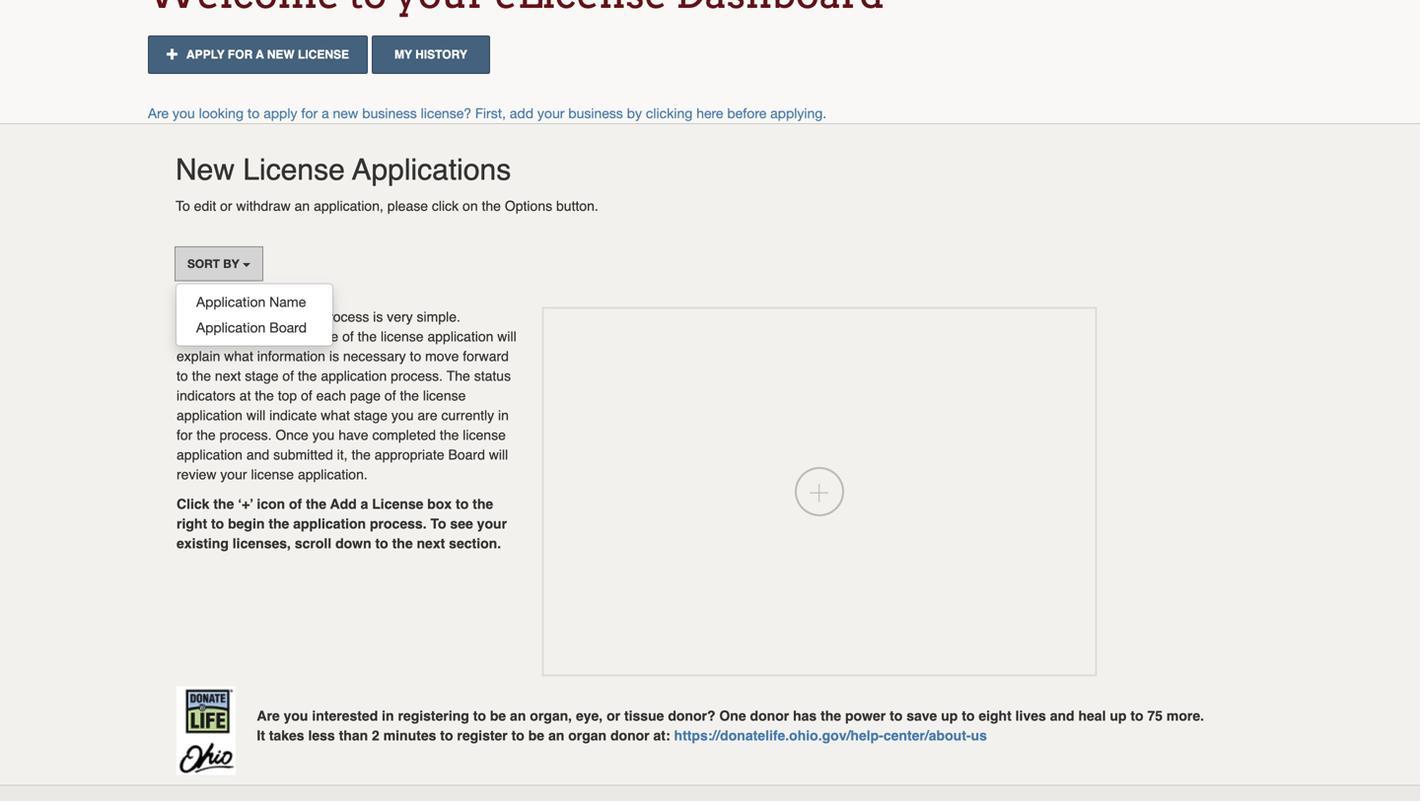 Task type: vqa. For each thing, say whether or not it's contained in the screenshot.
a inside the button
yes



Task type: locate. For each thing, give the bounding box(es) containing it.
1 vertical spatial what
[[321, 408, 350, 423]]

stage down process at top
[[305, 329, 339, 344]]

you
[[172, 105, 195, 121], [391, 408, 414, 423], [312, 427, 335, 443], [284, 708, 308, 724]]

click
[[432, 198, 459, 214]]

board down name
[[269, 319, 307, 336]]

1 horizontal spatial board
[[448, 447, 485, 463]]

0 horizontal spatial your
[[220, 467, 247, 483]]

1 vertical spatial and
[[1050, 708, 1075, 724]]

simple.
[[417, 309, 461, 325]]

what down 'application board' link
[[224, 348, 253, 364]]

0 horizontal spatial are
[[148, 105, 169, 121]]

0 vertical spatial process.
[[391, 368, 443, 384]]

0 vertical spatial board
[[269, 319, 307, 336]]

0 horizontal spatial up
[[941, 708, 958, 724]]

the right "it,"
[[352, 447, 371, 463]]

donor down tissue
[[610, 728, 650, 744]]

1 vertical spatial license
[[243, 153, 345, 187]]

box
[[427, 496, 452, 512]]

board inside the application name application board
[[269, 319, 307, 336]]

1 horizontal spatial what
[[321, 408, 350, 423]]

2 horizontal spatial your
[[537, 105, 565, 121]]

the left the '+'
[[213, 496, 234, 512]]

in right currently
[[498, 408, 509, 423]]

one
[[719, 708, 746, 724]]

1 horizontal spatial new
[[333, 105, 358, 121]]

the left the add
[[306, 496, 327, 512]]

1 vertical spatial in
[[382, 708, 394, 724]]

is left necessary
[[329, 348, 339, 364]]

to left move
[[410, 348, 421, 364]]

0 vertical spatial next
[[215, 368, 241, 384]]

0 horizontal spatial new
[[267, 48, 295, 62]]

is
[[373, 309, 383, 325], [329, 348, 339, 364]]

1 business from the left
[[362, 105, 417, 121]]

0 vertical spatial be
[[490, 708, 506, 724]]

you up takes
[[284, 708, 308, 724]]

page
[[350, 388, 381, 404]]

existing
[[177, 536, 229, 552]]

stage down page
[[354, 408, 388, 423]]

application up move
[[428, 329, 494, 344]]

new inside "button"
[[267, 48, 295, 62]]

0 vertical spatial a
[[256, 48, 264, 62]]

0 horizontal spatial is
[[329, 348, 339, 364]]

license down very
[[381, 329, 424, 344]]

0 vertical spatial your
[[537, 105, 565, 121]]

the down move
[[447, 368, 470, 384]]

is left very
[[373, 309, 383, 325]]

new license applications
[[176, 153, 511, 187]]

section.
[[449, 536, 501, 552]]

indicators
[[177, 388, 236, 404]]

a inside click the '+' icon of the add a license box to the right to begin the application process. to see your existing licenses, scroll down to the next section.
[[361, 496, 368, 512]]

new up apply
[[267, 48, 295, 62]]

options
[[505, 198, 552, 214]]

2 business from the left
[[568, 105, 623, 121]]

1 horizontal spatial up
[[1110, 708, 1127, 724]]

2 vertical spatial process.
[[370, 516, 427, 532]]

and left submitted
[[246, 447, 269, 463]]

1 application from the top
[[196, 294, 266, 310]]

edit
[[194, 198, 216, 214]]

license
[[298, 48, 349, 62], [243, 153, 345, 187], [372, 496, 424, 512]]

0 horizontal spatial in
[[382, 708, 394, 724]]

0 vertical spatial to
[[176, 198, 190, 214]]

up right the "save"
[[941, 708, 958, 724]]

are for are you interested in registering to be an organ, eye, or tissue donor? one donor has the power to save up to eight lives and heal up to 75 more. it takes less than 2 minutes to register to be an organ donor at: https://donatelife.ohio.gov/help-center/about-us
[[257, 708, 280, 724]]

please
[[387, 198, 428, 214]]

of right page
[[385, 388, 396, 404]]

1 vertical spatial stage
[[245, 368, 279, 384]]

1 horizontal spatial business
[[568, 105, 623, 121]]

your right add
[[537, 105, 565, 121]]

1 horizontal spatial are
[[257, 708, 280, 724]]

1 horizontal spatial in
[[498, 408, 509, 423]]

0 vertical spatial donor
[[750, 708, 789, 724]]

process. up 'down'
[[370, 516, 427, 532]]

1 vertical spatial process.
[[220, 427, 272, 443]]

or
[[220, 198, 232, 214], [607, 708, 620, 724]]

business left license?
[[362, 105, 417, 121]]

the down explain
[[192, 368, 211, 384]]

application
[[196, 294, 266, 310], [196, 319, 266, 336]]

None button
[[372, 36, 490, 74]]

lives
[[1016, 708, 1046, 724]]

business left by
[[568, 105, 623, 121]]

the
[[177, 309, 200, 325], [447, 368, 470, 384]]

are you looking to apply for a new business license? first, add your business by clicking here before applying.
[[148, 105, 827, 121]]

be down organ,
[[528, 728, 545, 744]]

0 vertical spatial are
[[148, 105, 169, 121]]

1 vertical spatial or
[[607, 708, 620, 724]]

takes
[[269, 728, 304, 744]]

each
[[271, 329, 301, 344], [316, 388, 346, 404]]

1 vertical spatial will
[[246, 408, 266, 423]]

application down the add
[[293, 516, 366, 532]]

process. down move
[[391, 368, 443, 384]]

0 horizontal spatial what
[[224, 348, 253, 364]]

next inside the "the license application process is very simple. instructions for each stage of the license application will explain what information is necessary to move forward to the next stage of the application process. the status indicators at the top of each page of the license application will indicate what stage you are currently in for the process. once you have completed the license application and submitted it, the appropriate board will review your license application."
[[215, 368, 241, 384]]

2 horizontal spatial a
[[361, 496, 368, 512]]

0 horizontal spatial next
[[215, 368, 241, 384]]

0 vertical spatial license
[[298, 48, 349, 62]]

to left '75'
[[1131, 708, 1144, 724]]

1 vertical spatial the
[[447, 368, 470, 384]]

necessary
[[343, 348, 406, 364]]

are inside are you interested in registering to be an organ, eye, or tissue donor? one donor has the power to save up to eight lives and heal up to 75 more. it takes less than 2 minutes to register to be an organ donor at: https://donatelife.ohio.gov/help-center/about-us
[[257, 708, 280, 724]]

tissue
[[624, 708, 664, 724]]

licenses,
[[233, 536, 291, 552]]

0 vertical spatial or
[[220, 198, 232, 214]]

to left edit
[[176, 198, 190, 214]]

1 vertical spatial your
[[220, 467, 247, 483]]

donor up the https://donatelife.ohio.gov/help- at the bottom
[[750, 708, 789, 724]]

1 vertical spatial next
[[417, 536, 445, 552]]

icon
[[257, 496, 285, 512]]

to right register
[[512, 728, 525, 744]]

process. down the at
[[220, 427, 272, 443]]

next up the at
[[215, 368, 241, 384]]

2 horizontal spatial an
[[548, 728, 564, 744]]

1 horizontal spatial and
[[1050, 708, 1075, 724]]

an left organ,
[[510, 708, 526, 724]]

0 vertical spatial the
[[177, 309, 200, 325]]

your
[[537, 105, 565, 121], [220, 467, 247, 483], [477, 516, 507, 532]]

0 vertical spatial in
[[498, 408, 509, 423]]

application up page
[[321, 368, 387, 384]]

or right edit
[[220, 198, 232, 214]]

up
[[941, 708, 958, 724], [1110, 708, 1127, 724]]

it,
[[337, 447, 348, 463]]

new up new license applications
[[333, 105, 358, 121]]

are you looking to apply for a new business license? first, add your business by clicking here before applying. link
[[148, 105, 827, 121]]

an right withdraw
[[295, 198, 310, 214]]

explain
[[177, 348, 220, 364]]

0 vertical spatial each
[[271, 329, 301, 344]]

will up forward
[[497, 329, 517, 344]]

less
[[308, 728, 335, 744]]

up right heal
[[1110, 708, 1127, 724]]

1 vertical spatial be
[[528, 728, 545, 744]]

will down the at
[[246, 408, 266, 423]]

1 horizontal spatial to
[[430, 516, 446, 532]]

to down box
[[430, 516, 446, 532]]

next
[[215, 368, 241, 384], [417, 536, 445, 552]]

the inside are you interested in registering to be an organ, eye, or tissue donor? one donor has the power to save up to eight lives and heal up to 75 more. it takes less than 2 minutes to register to be an organ donor at: https://donatelife.ohio.gov/help-center/about-us
[[821, 708, 841, 724]]

save
[[907, 708, 937, 724]]

the up see on the bottom left of the page
[[473, 496, 493, 512]]

your inside click the '+' icon of the add a license box to the right to begin the application process. to see your existing licenses, scroll down to the next section.
[[477, 516, 507, 532]]

or right "eye,"
[[607, 708, 620, 724]]

2 vertical spatial an
[[548, 728, 564, 744]]

https://donatelife.ohio.gov/help-center/about-us link
[[674, 728, 987, 744]]

1 horizontal spatial the
[[447, 368, 470, 384]]

your up the '+'
[[220, 467, 247, 483]]

what up have
[[321, 408, 350, 423]]

your up section.
[[477, 516, 507, 532]]

the down information
[[298, 368, 317, 384]]

1 horizontal spatial your
[[477, 516, 507, 532]]

2 application from the top
[[196, 319, 266, 336]]

business
[[362, 105, 417, 121], [568, 105, 623, 121]]

0 horizontal spatial donor
[[610, 728, 650, 744]]

begin
[[228, 516, 265, 532]]

board down currently
[[448, 447, 485, 463]]

0 horizontal spatial a
[[256, 48, 264, 62]]

are up "it"
[[257, 708, 280, 724]]

to up us
[[962, 708, 975, 724]]

the right on
[[482, 198, 501, 214]]

the down "icon"
[[269, 516, 289, 532]]

donor
[[750, 708, 789, 724], [610, 728, 650, 744]]

1 vertical spatial application
[[196, 319, 266, 336]]

0 vertical spatial and
[[246, 447, 269, 463]]

an down organ,
[[548, 728, 564, 744]]

in inside the "the license application process is very simple. instructions for each stage of the license application will explain what information is necessary to move forward to the next stage of the application process. the status indicators at the top of each page of the license application will indicate what stage you are currently in for the process. once you have completed the license application and submitted it, the appropriate board will review your license application."
[[498, 408, 509, 423]]

application up 'review'
[[177, 447, 243, 463]]

0 vertical spatial will
[[497, 329, 517, 344]]

license down currently
[[463, 427, 506, 443]]

to up 'existing'
[[211, 516, 224, 532]]

it
[[257, 728, 265, 744]]

1 vertical spatial an
[[510, 708, 526, 724]]

instructions
[[177, 329, 247, 344]]

0 horizontal spatial the
[[177, 309, 200, 325]]

in up minutes on the left bottom of page
[[382, 708, 394, 724]]

0 horizontal spatial business
[[362, 105, 417, 121]]

for inside "button"
[[228, 48, 253, 62]]

of right "icon"
[[289, 496, 302, 512]]

the up https://donatelife.ohio.gov/help-center/about-us link
[[821, 708, 841, 724]]

and inside the "the license application process is very simple. instructions for each stage of the license application will explain what information is necessary to move forward to the next stage of the application process. the status indicators at the top of each page of the license application will indicate what stage you are currently in for the process. once you have completed the license application and submitted it, the appropriate board will review your license application."
[[246, 447, 269, 463]]

right
[[177, 516, 207, 532]]

0 vertical spatial an
[[295, 198, 310, 214]]

submitted
[[273, 447, 333, 463]]

each up information
[[271, 329, 301, 344]]

1 vertical spatial board
[[448, 447, 485, 463]]

0 horizontal spatial or
[[220, 198, 232, 214]]

apply for a new license button
[[148, 36, 368, 74]]

1 horizontal spatial a
[[322, 105, 329, 121]]

1 vertical spatial to
[[430, 516, 446, 532]]

are down plus image
[[148, 105, 169, 121]]

2 vertical spatial stage
[[354, 408, 388, 423]]

you up submitted
[[312, 427, 335, 443]]

than
[[339, 728, 368, 744]]

license
[[204, 309, 247, 325], [381, 329, 424, 344], [423, 388, 466, 404], [463, 427, 506, 443], [251, 467, 294, 483]]

the license application process is very simple. instructions for each stage of the license application will explain what information is necessary to move forward to the next stage of the application process. the status indicators at the top of each page of the license application will indicate what stage you are currently in for the process. once you have completed the license application and submitted it, the appropriate board will review your license application.
[[177, 309, 517, 483]]

0 horizontal spatial to
[[176, 198, 190, 214]]

sort by
[[187, 257, 243, 271]]

1 vertical spatial donor
[[610, 728, 650, 744]]

a
[[256, 48, 264, 62], [322, 105, 329, 121], [361, 496, 368, 512]]

each left page
[[316, 388, 346, 404]]

1 horizontal spatial each
[[316, 388, 346, 404]]

the down indicators
[[196, 427, 216, 443]]

application up information
[[251, 309, 317, 325]]

the up instructions
[[177, 309, 200, 325]]

donor?
[[668, 708, 716, 724]]

and
[[246, 447, 269, 463], [1050, 708, 1075, 724]]

for
[[228, 48, 253, 62], [301, 105, 318, 121], [251, 329, 267, 344], [177, 427, 193, 443]]

0 vertical spatial stage
[[305, 329, 339, 344]]

be
[[490, 708, 506, 724], [528, 728, 545, 744]]

will down currently
[[489, 447, 508, 463]]

application down indicators
[[177, 408, 243, 423]]

name
[[269, 294, 306, 310]]

of inside click the '+' icon of the add a license box to the right to begin the application process. to see your existing licenses, scroll down to the next section.
[[289, 496, 302, 512]]

and left heal
[[1050, 708, 1075, 724]]

1 horizontal spatial is
[[373, 309, 383, 325]]

2 vertical spatial a
[[361, 496, 368, 512]]

eight
[[979, 708, 1012, 724]]

2 vertical spatial your
[[477, 516, 507, 532]]

0 vertical spatial is
[[373, 309, 383, 325]]

in inside are you interested in registering to be an organ, eye, or tissue donor? one donor has the power to save up to eight lives and heal up to 75 more. it takes less than 2 minutes to register to be an organ donor at: https://donatelife.ohio.gov/help-center/about-us
[[382, 708, 394, 724]]

application up 'application board' link
[[196, 294, 266, 310]]

us
[[971, 728, 987, 744]]

information
[[257, 348, 325, 364]]

and inside are you interested in registering to be an organ, eye, or tissue donor? one donor has the power to save up to eight lives and heal up to 75 more. it takes less than 2 minutes to register to be an organ donor at: https://donatelife.ohio.gov/help-center/about-us
[[1050, 708, 1075, 724]]

stage
[[305, 329, 339, 344], [245, 368, 279, 384], [354, 408, 388, 423]]

0 horizontal spatial an
[[295, 198, 310, 214]]

0 vertical spatial what
[[224, 348, 253, 364]]

at:
[[653, 728, 670, 744]]

to
[[247, 105, 260, 121], [410, 348, 421, 364], [177, 368, 188, 384], [456, 496, 469, 512], [211, 516, 224, 532], [375, 536, 388, 552], [473, 708, 486, 724], [890, 708, 903, 724], [962, 708, 975, 724], [1131, 708, 1144, 724], [440, 728, 453, 744], [512, 728, 525, 744]]

application down application name link
[[196, 319, 266, 336]]

0 horizontal spatial and
[[246, 447, 269, 463]]

1 horizontal spatial be
[[528, 728, 545, 744]]

1 horizontal spatial or
[[607, 708, 620, 724]]

application.
[[298, 467, 368, 483]]

be up register
[[490, 708, 506, 724]]

to up see on the bottom left of the page
[[456, 496, 469, 512]]

new
[[267, 48, 295, 62], [333, 105, 358, 121]]

1 horizontal spatial next
[[417, 536, 445, 552]]

1 horizontal spatial an
[[510, 708, 526, 724]]

eye,
[[576, 708, 603, 724]]

1 vertical spatial are
[[257, 708, 280, 724]]

application,
[[314, 198, 384, 214]]

apply
[[187, 48, 225, 62]]

very
[[387, 309, 413, 325]]

0 vertical spatial new
[[267, 48, 295, 62]]

0 horizontal spatial board
[[269, 319, 307, 336]]

0 vertical spatial application
[[196, 294, 266, 310]]

next down box
[[417, 536, 445, 552]]

2 vertical spatial license
[[372, 496, 424, 512]]

next inside click the '+' icon of the add a license box to the right to begin the application process. to see your existing licenses, scroll down to the next section.
[[417, 536, 445, 552]]

0 horizontal spatial be
[[490, 708, 506, 724]]

stage up the at
[[245, 368, 279, 384]]



Task type: describe. For each thing, give the bounding box(es) containing it.
the up necessary
[[358, 329, 377, 344]]

sort
[[187, 257, 220, 271]]

on
[[463, 198, 478, 214]]

or inside are you interested in registering to be an organ, eye, or tissue donor? one donor has the power to save up to eight lives and heal up to 75 more. it takes less than 2 minutes to register to be an organ donor at: https://donatelife.ohio.gov/help-center/about-us
[[607, 708, 620, 724]]

a inside "button"
[[256, 48, 264, 62]]

looking
[[199, 105, 244, 121]]

new
[[176, 153, 235, 187]]

75
[[1148, 708, 1163, 724]]

1 vertical spatial each
[[316, 388, 346, 404]]

'+'
[[238, 496, 253, 512]]

1 vertical spatial is
[[329, 348, 339, 364]]

board inside the "the license application process is very simple. instructions for each stage of the license application will explain what information is necessary to move forward to the next stage of the application process. the status indicators at the top of each page of the license application will indicate what stage you are currently in for the process. once you have completed the license application and submitted it, the appropriate board will review your license application."
[[448, 447, 485, 463]]

to down registering
[[440, 728, 453, 744]]

your inside the "the license application process is very simple. instructions for each stage of the license application will explain what information is necessary to move forward to the next stage of the application process. the status indicators at the top of each page of the license application will indicate what stage you are currently in for the process. once you have completed the license application and submitted it, the appropriate board will review your license application."
[[220, 467, 247, 483]]

register
[[457, 728, 508, 744]]

application board link
[[177, 315, 332, 341]]

review
[[177, 467, 216, 483]]

organ
[[568, 728, 607, 744]]

down
[[335, 536, 371, 552]]

application name link
[[177, 289, 332, 315]]

move
[[425, 348, 459, 364]]

of up top
[[282, 368, 294, 384]]

plus image
[[167, 48, 183, 60]]

interested
[[312, 708, 378, 724]]

of down process at top
[[342, 329, 354, 344]]

apply for a new license
[[183, 48, 349, 62]]

currently
[[441, 408, 494, 423]]

center/about-
[[884, 728, 971, 744]]

before
[[727, 105, 767, 121]]

to inside click the '+' icon of the add a license box to the right to begin the application process. to see your existing licenses, scroll down to the next section.
[[430, 516, 446, 532]]

to edit or withdraw an application, please click on the options button.
[[176, 198, 598, 214]]

2 up from the left
[[1110, 708, 1127, 724]]

by
[[627, 105, 642, 121]]

appropriate
[[375, 447, 444, 463]]

add
[[330, 496, 357, 512]]

the down currently
[[440, 427, 459, 443]]

see
[[450, 516, 473, 532]]

to left apply
[[247, 105, 260, 121]]

application name application board
[[196, 294, 307, 336]]

2 vertical spatial will
[[489, 447, 508, 463]]

2 horizontal spatial stage
[[354, 408, 388, 423]]

you inside are you interested in registering to be an organ, eye, or tissue donor? one donor has the power to save up to eight lives and heal up to 75 more. it takes less than 2 minutes to register to be an organ donor at: https://donatelife.ohio.gov/help-center/about-us
[[284, 708, 308, 724]]

are you interested in registering to be an organ, eye, or tissue donor? one donor has the power to save up to eight lives and heal up to 75 more. it takes less than 2 minutes to register to be an organ donor at: https://donatelife.ohio.gov/help-center/about-us
[[257, 708, 1204, 744]]

more.
[[1167, 708, 1204, 724]]

1 horizontal spatial donor
[[750, 708, 789, 724]]

add
[[510, 105, 534, 121]]

applying.
[[770, 105, 827, 121]]

power
[[845, 708, 886, 724]]

apply
[[264, 105, 297, 121]]

license inside click the '+' icon of the add a license box to the right to begin the application process. to see your existing licenses, scroll down to the next section.
[[372, 496, 424, 512]]

at
[[239, 388, 251, 404]]

process
[[321, 309, 369, 325]]

applications
[[352, 153, 511, 187]]

here
[[697, 105, 723, 121]]

click the '+' icon of the add a license box to the right to begin the application process. to see your existing licenses, scroll down to the next section.
[[177, 496, 507, 552]]

the right the at
[[255, 388, 274, 404]]

heal
[[1078, 708, 1106, 724]]

by
[[223, 257, 239, 271]]

sort by button
[[175, 247, 263, 281]]

of right top
[[301, 388, 312, 404]]

completed
[[372, 427, 436, 443]]

to right 'down'
[[375, 536, 388, 552]]

are for are you looking to apply for a new business license? first, add your business by clicking here before applying.
[[148, 105, 169, 121]]

license up are
[[423, 388, 466, 404]]

license up "icon"
[[251, 467, 294, 483]]

1 vertical spatial new
[[333, 105, 358, 121]]

forward
[[463, 348, 509, 364]]

first,
[[475, 105, 506, 121]]

withdraw
[[236, 198, 291, 214]]

scroll
[[295, 536, 332, 552]]

registering
[[398, 708, 469, 724]]

button.
[[556, 198, 598, 214]]

you left looking
[[172, 105, 195, 121]]

to up register
[[473, 708, 486, 724]]

the up are
[[400, 388, 419, 404]]

click
[[177, 496, 210, 512]]

1 up from the left
[[941, 708, 958, 724]]

application inside click the '+' icon of the add a license box to the right to begin the application process. to see your existing licenses, scroll down to the next section.
[[293, 516, 366, 532]]

license inside apply for a new license "button"
[[298, 48, 349, 62]]

has
[[793, 708, 817, 724]]

2
[[372, 728, 380, 744]]

https://donatelife.ohio.gov/help-
[[674, 728, 884, 744]]

organ,
[[530, 708, 572, 724]]

have
[[338, 427, 368, 443]]

you up completed
[[391, 408, 414, 423]]

clicking
[[646, 105, 693, 121]]

0 horizontal spatial stage
[[245, 368, 279, 384]]

the right 'down'
[[392, 536, 413, 552]]

0 horizontal spatial each
[[271, 329, 301, 344]]

process. inside click the '+' icon of the add a license box to the right to begin the application process. to see your existing licenses, scroll down to the next section.
[[370, 516, 427, 532]]

status
[[474, 368, 511, 384]]

top
[[278, 388, 297, 404]]

1 horizontal spatial stage
[[305, 329, 339, 344]]

are
[[418, 408, 438, 423]]

minutes
[[383, 728, 436, 744]]

to down explain
[[177, 368, 188, 384]]

indicate
[[269, 408, 317, 423]]

1 vertical spatial a
[[322, 105, 329, 121]]

to left the "save"
[[890, 708, 903, 724]]

license up instructions
[[204, 309, 247, 325]]

once
[[276, 427, 309, 443]]

license?
[[421, 105, 471, 121]]



